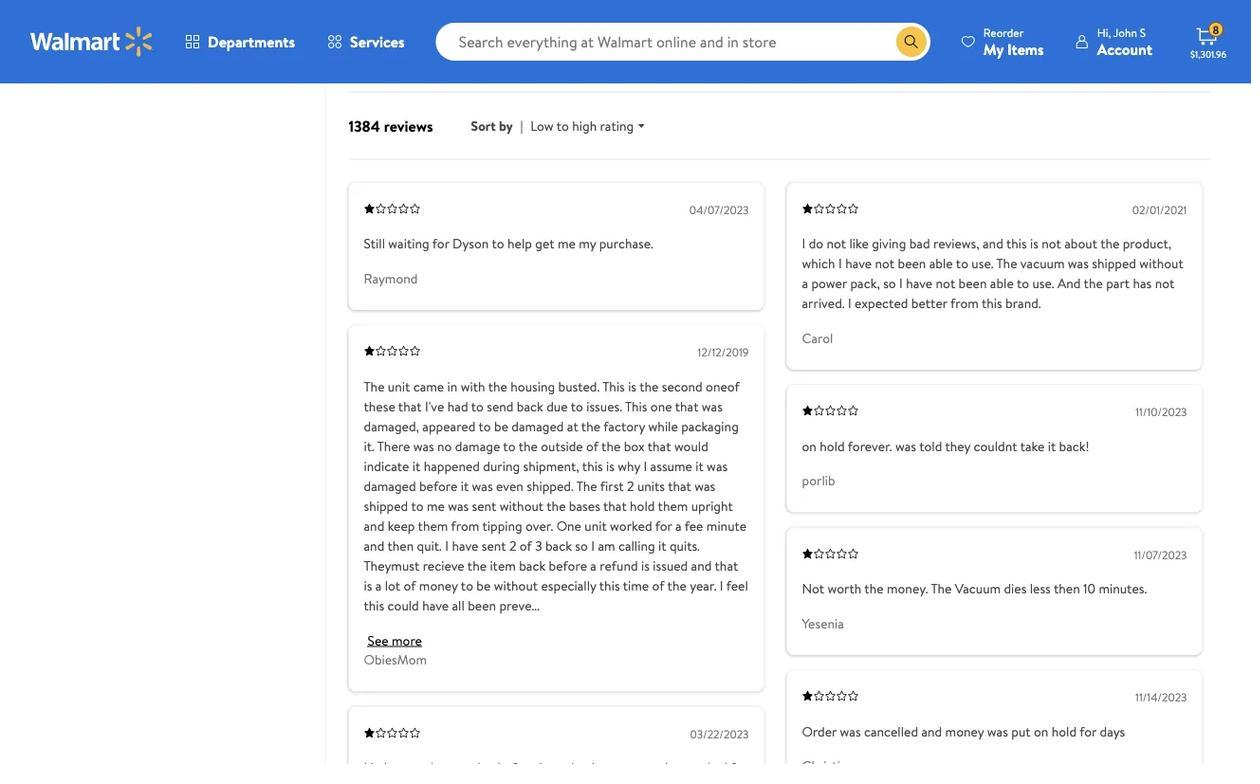 Task type: describe. For each thing, give the bounding box(es) containing it.
of left 3
[[520, 537, 532, 555]]

i down the pack,
[[848, 294, 852, 313]]

one
[[557, 517, 581, 535]]

units
[[637, 477, 665, 495]]

0 horizontal spatial able
[[929, 254, 953, 273]]

is down the calling
[[641, 557, 650, 575]]

2 vertical spatial without
[[494, 576, 538, 595]]

this left brand.
[[982, 294, 1002, 313]]

the unit came in with the housing busted. this is the second oneof these that i've had to send back due to issues. this one that was damaged, appeared to be damaged at the factory while packaging it. there was no damage to the outside of the box that would indicate it happened during shipment, this is why i assume it was damaged before it was even shipped. the first 2 units that was shipped to me was sent without the bases that hold them upright and keep them from tipping over. one unit worked for a fee minute and then quit. i have sent 2 of 3 back so i am calling it quits. theymust recieve the item back before a refund is issued and that is a lot of money to be without especially this time of the year. i feel this could have all been preve...
[[364, 377, 748, 615]]

this down refund
[[599, 576, 620, 595]]

11/10/2023
[[1136, 404, 1187, 420]]

0 vertical spatial unit
[[388, 377, 410, 396]]

the right about
[[1101, 234, 1120, 253]]

help
[[508, 234, 532, 253]]

hi,
[[1097, 24, 1111, 40]]

1 vertical spatial sent
[[482, 537, 506, 555]]

1 vertical spatial then
[[1054, 580, 1080, 598]]

and right cancelled
[[922, 723, 942, 741]]

been inside the unit came in with the housing busted. this is the second oneof these that i've had to send back due to issues. this one that was damaged, appeared to be damaged at the factory while packaging it. there was no damage to the outside of the box that would indicate it happened during shipment, this is why i assume it was damaged before it was even shipped. the first 2 units that was shipped to me was sent without the bases that hold them upright and keep them from tipping over. one unit worked for a fee minute and then quit. i have sent 2 of 3 back so i am calling it quits. theymust recieve the item back before a refund is issued and that is a lot of money to be without especially this time of the year. i feel this could have all been preve...
[[468, 596, 496, 615]]

vacuum
[[1021, 254, 1065, 273]]

0 horizontal spatial be
[[477, 576, 491, 595]]

was left told
[[896, 437, 916, 455]]

like
[[849, 234, 869, 253]]

even
[[496, 477, 524, 495]]

the up shipment,
[[519, 437, 538, 455]]

the left box
[[602, 437, 621, 455]]

dies
[[1004, 580, 1027, 598]]

feel
[[726, 576, 748, 595]]

dyson
[[453, 234, 489, 253]]

it right take
[[1048, 437, 1056, 455]]

that down the while
[[648, 437, 671, 455]]

03/22/2023
[[690, 726, 749, 742]]

no
[[437, 437, 452, 455]]

while
[[648, 417, 678, 436]]

they
[[945, 437, 971, 455]]

to up during
[[503, 437, 516, 455]]

carol
[[802, 329, 833, 347]]

hi, john s account
[[1097, 24, 1153, 59]]

have down like
[[845, 254, 872, 273]]

recieve
[[423, 557, 465, 575]]

on hold forever. was told they couldnt take it back!
[[802, 437, 1090, 455]]

i left do
[[802, 234, 806, 253]]

$1,301.96
[[1191, 47, 1227, 60]]

is left the lot
[[364, 576, 372, 595]]

these
[[364, 397, 395, 416]]

especially
[[541, 576, 596, 595]]

to up keep
[[411, 497, 424, 515]]

the right worth
[[865, 580, 884, 598]]

Walmart Site-Wide search field
[[436, 23, 930, 61]]

put
[[1011, 723, 1031, 741]]

in
[[447, 377, 458, 396]]

departments
[[208, 31, 295, 52]]

all
[[452, 596, 465, 615]]

am
[[598, 537, 615, 555]]

and up theymust in the left bottom of the page
[[364, 537, 384, 555]]

for inside the unit came in with the housing busted. this is the second oneof these that i've had to send back due to issues. this one that was damaged, appeared to be damaged at the factory while packaging it. there was no damage to the outside of the box that would indicate it happened during shipment, this is why i assume it was damaged before it was even shipped. the first 2 units that was shipped to me was sent without the bases that hold them upright and keep them from tipping over. one unit worked for a fee minute and then quit. i have sent 2 of 3 back so i am calling it quits. theymust recieve the item back before a refund is issued and that is a lot of money to be without especially this time of the year. i feel this could have all been preve...
[[655, 517, 672, 535]]

of right time
[[652, 576, 665, 595]]

to right the due
[[571, 397, 583, 416]]

is left why
[[606, 457, 615, 475]]

send
[[487, 397, 514, 416]]

3
[[535, 537, 542, 555]]

my
[[984, 38, 1004, 59]]

was left the even
[[472, 477, 493, 495]]

had
[[448, 397, 468, 416]]

keep
[[388, 517, 415, 535]]

was inside i do not like giving bad reviews, and this is not about the product, which i have not been able to use.  the vacuum was shipped without a power pack, so i have not been able to use.  and the part has not arrived.  i expected better from this brand.
[[1068, 254, 1089, 273]]

outside
[[541, 437, 583, 455]]

services
[[350, 31, 405, 52]]

john
[[1114, 24, 1137, 40]]

1 horizontal spatial unit
[[585, 517, 607, 535]]

back!
[[1059, 437, 1090, 455]]

i up expected
[[899, 274, 903, 293]]

by
[[499, 116, 513, 135]]

0 vertical spatial sent
[[472, 497, 497, 515]]

0 horizontal spatial before
[[419, 477, 458, 495]]

that down first
[[603, 497, 627, 515]]

more
[[392, 631, 422, 650]]

2 vertical spatial hold
[[1052, 723, 1077, 741]]

first
[[600, 477, 624, 495]]

account
[[1097, 38, 1153, 59]]

still waiting for dyson to help get me my purchase.
[[364, 234, 654, 253]]

happened
[[424, 457, 480, 475]]

departments button
[[169, 19, 311, 65]]

issues.
[[586, 397, 622, 416]]

there
[[377, 437, 410, 455]]

i've
[[425, 397, 444, 416]]

minutes.
[[1099, 580, 1147, 598]]

this up vacuum
[[1006, 234, 1027, 253]]

0 vertical spatial them
[[658, 497, 688, 515]]

fee
[[685, 517, 703, 535]]

tipping
[[482, 517, 522, 535]]

to up damage
[[479, 417, 491, 436]]

due
[[547, 397, 568, 416]]

money.
[[887, 580, 928, 598]]

and up year.
[[691, 557, 712, 575]]

and left keep
[[364, 517, 384, 535]]

not right do
[[827, 234, 846, 253]]

and
[[1058, 274, 1081, 293]]

from inside i do not like giving bad reviews, and this is not about the product, which i have not been able to use.  the vacuum was shipped without a power pack, so i have not been able to use.  and the part has not arrived.  i expected better from this brand.
[[951, 294, 979, 313]]

reorder
[[984, 24, 1024, 40]]

appeared
[[422, 417, 476, 436]]

with
[[461, 377, 485, 396]]

was left put
[[987, 723, 1008, 741]]

product,
[[1123, 234, 1172, 253]]

to right low
[[557, 116, 569, 135]]

not up better
[[936, 274, 955, 293]]

i left feel
[[720, 576, 723, 595]]

0 horizontal spatial on
[[802, 437, 817, 455]]

of right the lot
[[404, 576, 416, 595]]

low to high rating button
[[531, 116, 649, 135]]

days
[[1100, 723, 1125, 741]]

damaged,
[[364, 417, 419, 436]]

expected
[[855, 294, 908, 313]]

that up feel
[[715, 557, 738, 575]]

is up factory
[[628, 377, 637, 396]]

reviews
[[384, 115, 433, 136]]

i right why
[[644, 457, 647, 475]]

s
[[1140, 24, 1146, 40]]

a left refund
[[590, 557, 597, 575]]

see
[[368, 631, 389, 650]]

to up all
[[461, 576, 473, 595]]

0 horizontal spatial them
[[418, 517, 448, 535]]

busted.
[[558, 377, 600, 396]]

low to high rating
[[531, 116, 634, 135]]

the right at
[[581, 417, 601, 436]]

was right order
[[840, 723, 861, 741]]

1 vertical spatial use.
[[1032, 274, 1054, 293]]

that down second
[[675, 397, 699, 416]]

a left the lot
[[375, 576, 382, 595]]

sort by |
[[471, 116, 523, 135]]

arrived.
[[802, 294, 845, 313]]

items
[[1007, 38, 1044, 59]]

the right money.
[[931, 580, 952, 598]]

about
[[1065, 234, 1098, 253]]

that down the assume
[[668, 477, 691, 495]]

a inside i do not like giving bad reviews, and this is not about the product, which i have not been able to use.  the vacuum was shipped without a power pack, so i have not been able to use.  and the part has not arrived.  i expected better from this brand.
[[802, 274, 808, 293]]

this up first
[[582, 457, 603, 475]]

get
[[535, 234, 555, 253]]

it down "would" at the bottom right
[[696, 457, 704, 475]]

would
[[674, 437, 708, 455]]

2 horizontal spatial for
[[1080, 723, 1097, 741]]

hold inside the unit came in with the housing busted. this is the second oneof these that i've had to send back due to issues. this one that was damaged, appeared to be damaged at the factory while packaging it. there was no damage to the outside of the box that would indicate it happened during shipment, this is why i assume it was damaged before it was even shipped. the first 2 units that was shipped to me was sent without the bases that hold them upright and keep them from tipping over. one unit worked for a fee minute and then quit. i have sent 2 of 3 back so i am calling it quits. theymust recieve the item back before a refund is issued and that is a lot of money to be without especially this time of the year. i feel this could have all been preve...
[[630, 497, 655, 515]]

housing
[[511, 377, 555, 396]]

shipped.
[[527, 477, 574, 495]]

year.
[[690, 576, 717, 595]]

1 horizontal spatial been
[[898, 254, 926, 273]]

so inside the unit came in with the housing busted. this is the second oneof these that i've had to send back due to issues. this one that was damaged, appeared to be damaged at the factory while packaging it. there was no damage to the outside of the box that would indicate it happened during shipment, this is why i assume it was damaged before it was even shipped. the first 2 units that was shipped to me was sent without the bases that hold them upright and keep them from tipping over. one unit worked for a fee minute and then quit. i have sent 2 of 3 back so i am calling it quits. theymust recieve the item back before a refund is issued and that is a lot of money to be without especially this time of the year. i feel this could have all been preve...
[[575, 537, 588, 555]]

see more
[[368, 631, 422, 650]]

0 horizontal spatial damaged
[[364, 477, 416, 495]]

1 vertical spatial this
[[625, 397, 647, 416]]

which
[[802, 254, 835, 273]]

1384
[[349, 115, 380, 136]]



Task type: vqa. For each thing, say whether or not it's contained in the screenshot.


Task type: locate. For each thing, give the bounding box(es) containing it.
not
[[802, 580, 824, 598]]

1 horizontal spatial for
[[655, 517, 672, 535]]

1 vertical spatial unit
[[585, 517, 607, 535]]

without inside i do not like giving bad reviews, and this is not about the product, which i have not been able to use.  the vacuum was shipped without a power pack, so i have not been able to use.  and the part has not arrived.  i expected better from this brand.
[[1140, 254, 1184, 273]]

the up bases
[[576, 477, 597, 495]]

0 horizontal spatial so
[[575, 537, 588, 555]]

0 vertical spatial use.
[[972, 254, 994, 273]]

damaged down the due
[[512, 417, 564, 436]]

1 horizontal spatial money
[[945, 723, 984, 741]]

1 horizontal spatial on
[[1034, 723, 1049, 741]]

this
[[1006, 234, 1027, 253], [982, 294, 1002, 313], [582, 457, 603, 475], [599, 576, 620, 595], [364, 596, 384, 615]]

order
[[802, 723, 837, 741]]

a down the which
[[802, 274, 808, 293]]

that
[[398, 397, 422, 416], [675, 397, 699, 416], [648, 437, 671, 455], [668, 477, 691, 495], [603, 497, 627, 515], [715, 557, 738, 575]]

0 horizontal spatial been
[[468, 596, 496, 615]]

1 vertical spatial back
[[545, 537, 572, 555]]

1 vertical spatial on
[[1034, 723, 1049, 741]]

1 vertical spatial them
[[418, 517, 448, 535]]

for
[[432, 234, 449, 253], [655, 517, 672, 535], [1080, 723, 1097, 741]]

money
[[419, 576, 458, 595], [945, 723, 984, 741]]

use. down vacuum
[[1032, 274, 1054, 293]]

for up quits.
[[655, 517, 672, 535]]

before
[[419, 477, 458, 495], [549, 557, 587, 575]]

at
[[567, 417, 578, 436]]

raymond
[[364, 269, 418, 288]]

reviews,
[[933, 234, 980, 253]]

part
[[1106, 274, 1130, 293]]

for left dyson at the left
[[432, 234, 449, 253]]

0 horizontal spatial from
[[451, 517, 479, 535]]

1 vertical spatial be
[[477, 576, 491, 595]]

i right the which
[[839, 254, 842, 273]]

them up fee
[[658, 497, 688, 515]]

2 right first
[[627, 477, 634, 495]]

1 vertical spatial me
[[427, 497, 445, 515]]

from right better
[[951, 294, 979, 313]]

0 vertical spatial been
[[898, 254, 926, 273]]

have up better
[[906, 274, 933, 293]]

0 horizontal spatial 2
[[509, 537, 516, 555]]

2 horizontal spatial been
[[959, 274, 987, 293]]

search icon image
[[904, 34, 919, 49]]

sent down tipping
[[482, 537, 506, 555]]

lot
[[385, 576, 400, 595]]

low
[[531, 116, 554, 135]]

hold right put
[[1052, 723, 1077, 741]]

is inside i do not like giving bad reviews, and this is not about the product, which i have not been able to use.  the vacuum was shipped without a power pack, so i have not been able to use.  and the part has not arrived.  i expected better from this brand.
[[1030, 234, 1039, 253]]

i left am
[[591, 537, 595, 555]]

it up issued
[[658, 537, 666, 555]]

it.
[[364, 437, 375, 455]]

it
[[1048, 437, 1056, 455], [412, 457, 421, 475], [696, 457, 704, 475], [461, 477, 469, 495], [658, 537, 666, 555]]

theymust
[[364, 557, 420, 575]]

damaged down indicate
[[364, 477, 416, 495]]

shipped inside i do not like giving bad reviews, and this is not about the product, which i have not been able to use.  the vacuum was shipped without a power pack, so i have not been able to use.  and the part has not arrived.  i expected better from this brand.
[[1092, 254, 1136, 273]]

1 vertical spatial without
[[500, 497, 544, 515]]

do
[[809, 234, 824, 253]]

0 vertical spatial without
[[1140, 254, 1184, 273]]

0 horizontal spatial use.
[[972, 254, 994, 273]]

me up quit.
[[427, 497, 445, 515]]

it right indicate
[[412, 457, 421, 475]]

hold up "porlib"
[[820, 437, 845, 455]]

not up vacuum
[[1042, 234, 1061, 253]]

1 vertical spatial shipped
[[364, 497, 408, 515]]

why
[[618, 457, 640, 475]]

0 horizontal spatial money
[[419, 576, 458, 595]]

1 horizontal spatial from
[[951, 294, 979, 313]]

0 vertical spatial shipped
[[1092, 254, 1136, 273]]

hold down units
[[630, 497, 655, 515]]

able
[[929, 254, 953, 273], [990, 274, 1014, 293]]

came
[[413, 377, 444, 396]]

my
[[579, 234, 596, 253]]

over.
[[526, 517, 553, 535]]

packaging
[[681, 417, 739, 436]]

able down reviews,
[[929, 254, 953, 273]]

1 vertical spatial before
[[549, 557, 587, 575]]

unit
[[388, 377, 410, 396], [585, 517, 607, 535]]

was down "would" at the bottom right
[[707, 457, 728, 475]]

|
[[521, 116, 523, 135]]

1 vertical spatial 2
[[509, 537, 516, 555]]

0 vertical spatial able
[[929, 254, 953, 273]]

0 vertical spatial be
[[494, 417, 508, 436]]

this left the could
[[364, 596, 384, 615]]

back down housing
[[517, 397, 543, 416]]

item
[[490, 557, 516, 575]]

2 vertical spatial for
[[1080, 723, 1097, 741]]

2 vertical spatial back
[[519, 557, 546, 575]]

0 vertical spatial back
[[517, 397, 543, 416]]

was up "upright"
[[695, 477, 716, 495]]

vacuum
[[955, 580, 1001, 598]]

them up quit.
[[418, 517, 448, 535]]

1 horizontal spatial hold
[[820, 437, 845, 455]]

before up especially
[[549, 557, 587, 575]]

back down 3
[[519, 557, 546, 575]]

less
[[1030, 580, 1051, 598]]

assume
[[650, 457, 692, 475]]

0 horizontal spatial for
[[432, 234, 449, 253]]

of
[[586, 437, 599, 455], [520, 537, 532, 555], [404, 576, 416, 595], [652, 576, 665, 595]]

0 horizontal spatial hold
[[630, 497, 655, 515]]

0 vertical spatial hold
[[820, 437, 845, 455]]

0 vertical spatial on
[[802, 437, 817, 455]]

not right has at the top of the page
[[1155, 274, 1175, 293]]

2 vertical spatial been
[[468, 596, 496, 615]]

so inside i do not like giving bad reviews, and this is not about the product, which i have not been able to use.  the vacuum was shipped without a power pack, so i have not been able to use.  and the part has not arrived.  i expected better from this brand.
[[883, 274, 896, 293]]

before down happened
[[419, 477, 458, 495]]

0 vertical spatial for
[[432, 234, 449, 253]]

it down happened
[[461, 477, 469, 495]]

take
[[1020, 437, 1045, 455]]

money down recieve
[[419, 576, 458, 595]]

0 vertical spatial from
[[951, 294, 979, 313]]

worth
[[828, 580, 862, 598]]

bad
[[909, 234, 930, 253]]

brand.
[[1006, 294, 1041, 313]]

without down the even
[[500, 497, 544, 515]]

from left tipping
[[451, 517, 479, 535]]

giving
[[872, 234, 906, 253]]

able up brand.
[[990, 274, 1014, 293]]

0 horizontal spatial shipped
[[364, 497, 408, 515]]

been right all
[[468, 596, 496, 615]]

and inside i do not like giving bad reviews, and this is not about the product, which i have not been able to use.  the vacuum was shipped without a power pack, so i have not been able to use.  and the part has not arrived.  i expected better from this brand.
[[983, 234, 1003, 253]]

the right and
[[1084, 274, 1103, 293]]

second
[[662, 377, 703, 396]]

1 vertical spatial been
[[959, 274, 987, 293]]

services button
[[311, 19, 421, 65]]

0 horizontal spatial then
[[387, 537, 414, 555]]

upright
[[691, 497, 733, 515]]

0 horizontal spatial unit
[[388, 377, 410, 396]]

sent up tipping
[[472, 497, 497, 515]]

shipped up the part
[[1092, 254, 1136, 273]]

on up "porlib"
[[802, 437, 817, 455]]

shipped
[[1092, 254, 1136, 273], [364, 497, 408, 515]]

1 horizontal spatial be
[[494, 417, 508, 436]]

was
[[1068, 254, 1089, 273], [702, 397, 723, 416], [413, 437, 434, 455], [896, 437, 916, 455], [707, 457, 728, 475], [472, 477, 493, 495], [695, 477, 716, 495], [448, 497, 469, 515], [840, 723, 861, 741], [987, 723, 1008, 741]]

porlib
[[802, 472, 835, 490]]

was up packaging
[[702, 397, 723, 416]]

so up expected
[[883, 274, 896, 293]]

bases
[[569, 497, 600, 515]]

was down about
[[1068, 254, 1089, 273]]

that left i've
[[398, 397, 422, 416]]

1 vertical spatial hold
[[630, 497, 655, 515]]

damaged
[[512, 417, 564, 436], [364, 477, 416, 495]]

0 vertical spatial money
[[419, 576, 458, 595]]

04/07/2023
[[690, 202, 749, 218]]

quit.
[[417, 537, 442, 555]]

so down the one
[[575, 537, 588, 555]]

rating
[[600, 116, 634, 135]]

then
[[387, 537, 414, 555], [1054, 580, 1080, 598]]

1 horizontal spatial then
[[1054, 580, 1080, 598]]

without down product,
[[1140, 254, 1184, 273]]

unit up am
[[585, 517, 607, 535]]

1 horizontal spatial 2
[[627, 477, 634, 495]]

1 horizontal spatial so
[[883, 274, 896, 293]]

the up one
[[640, 377, 659, 396]]

2 horizontal spatial hold
[[1052, 723, 1077, 741]]

this
[[603, 377, 625, 396], [625, 397, 647, 416]]

not down 'giving' at the right top
[[875, 254, 895, 273]]

then inside the unit came in with the housing busted. this is the second oneof these that i've had to send back due to issues. this one that was damaged, appeared to be damaged at the factory while packaging it. there was no damage to the outside of the box that would indicate it happened during shipment, this is why i assume it was damaged before it was even shipped. the first 2 units that was shipped to me was sent without the bases that hold them upright and keep them from tipping over. one unit worked for a fee minute and then quit. i have sent 2 of 3 back so i am calling it quits. theymust recieve the item back before a refund is issued and that is a lot of money to be without especially this time of the year. i feel this could have all been preve...
[[387, 537, 414, 555]]

to down reviews,
[[956, 254, 969, 273]]

one
[[651, 397, 672, 416]]

Search search field
[[436, 23, 930, 61]]

1 horizontal spatial use.
[[1032, 274, 1054, 293]]

money inside the unit came in with the housing busted. this is the second oneof these that i've had to send back due to issues. this one that was damaged, appeared to be damaged at the factory while packaging it. there was no damage to the outside of the box that would indicate it happened during shipment, this is why i assume it was damaged before it was even shipped. the first 2 units that was shipped to me was sent without the bases that hold them upright and keep them from tipping over. one unit worked for a fee minute and then quit. i have sent 2 of 3 back so i am calling it quits. theymust recieve the item back before a refund is issued and that is a lot of money to be without especially this time of the year. i feel this could have all been preve...
[[419, 576, 458, 595]]

0 horizontal spatial me
[[427, 497, 445, 515]]

0 vertical spatial this
[[603, 377, 625, 396]]

during
[[483, 457, 520, 475]]

been
[[898, 254, 926, 273], [959, 274, 987, 293], [468, 596, 496, 615]]

have left all
[[422, 596, 449, 615]]

1 horizontal spatial me
[[558, 234, 576, 253]]

from inside the unit came in with the housing busted. this is the second oneof these that i've had to send back due to issues. this one that was damaged, appeared to be damaged at the factory while packaging it. there was no damage to the outside of the box that would indicate it happened during shipment, this is why i assume it was damaged before it was even shipped. the first 2 units that was shipped to me was sent without the bases that hold them upright and keep them from tipping over. one unit worked for a fee minute and then quit. i have sent 2 of 3 back so i am calling it quits. theymust recieve the item back before a refund is issued and that is a lot of money to be without especially this time of the year. i feel this could have all been preve...
[[451, 517, 479, 535]]

be down item
[[477, 576, 491, 595]]

oneof
[[706, 377, 740, 396]]

1 horizontal spatial able
[[990, 274, 1014, 293]]

the down shipped.
[[547, 497, 566, 515]]

1 horizontal spatial damaged
[[512, 417, 564, 436]]

use.
[[972, 254, 994, 273], [1032, 274, 1054, 293]]

the up send
[[488, 377, 507, 396]]

0 vertical spatial then
[[387, 537, 414, 555]]

factory
[[603, 417, 645, 436]]

a
[[802, 274, 808, 293], [675, 517, 682, 535], [590, 557, 597, 575], [375, 576, 382, 595]]

the up these on the bottom left
[[364, 377, 385, 396]]

0 vertical spatial me
[[558, 234, 576, 253]]

damage
[[455, 437, 500, 455]]

shipped inside the unit came in with the housing busted. this is the second oneof these that i've had to send back due to issues. this one that was damaged, appeared to be damaged at the factory while packaging it. there was no damage to the outside of the box that would indicate it happened during shipment, this is why i assume it was damaged before it was even shipped. the first 2 units that was shipped to me was sent without the bases that hold them upright and keep them from tipping over. one unit worked for a fee minute and then quit. i have sent 2 of 3 back so i am calling it quits. theymust recieve the item back before a refund is issued and that is a lot of money to be without especially this time of the year. i feel this could have all been preve...
[[364, 497, 408, 515]]

box
[[624, 437, 645, 455]]

a left fee
[[675, 517, 682, 535]]

power
[[812, 274, 847, 293]]

of right outside on the bottom
[[586, 437, 599, 455]]

was down happened
[[448, 497, 469, 515]]

to up brand.
[[1017, 274, 1029, 293]]

the down issued
[[667, 576, 687, 595]]

10
[[1083, 580, 1096, 598]]

1 vertical spatial for
[[655, 517, 672, 535]]

unit up these on the bottom left
[[388, 377, 410, 396]]

indicate
[[364, 457, 409, 475]]

minute
[[707, 517, 747, 535]]

i right quit.
[[445, 537, 449, 555]]

11/07/2023
[[1134, 547, 1187, 563]]

1 vertical spatial money
[[945, 723, 984, 741]]

and right reviews,
[[983, 234, 1003, 253]]

1 vertical spatial able
[[990, 274, 1014, 293]]

without up 'preve...'
[[494, 576, 538, 595]]

the left item
[[468, 557, 487, 575]]

1 horizontal spatial them
[[658, 497, 688, 515]]

the left vacuum
[[997, 254, 1017, 273]]

i
[[802, 234, 806, 253], [839, 254, 842, 273], [899, 274, 903, 293], [848, 294, 852, 313], [644, 457, 647, 475], [445, 537, 449, 555], [591, 537, 595, 555], [720, 576, 723, 595]]

so
[[883, 274, 896, 293], [575, 537, 588, 555]]

waiting
[[388, 234, 429, 253]]

to right had
[[471, 397, 484, 416]]

1 vertical spatial so
[[575, 537, 588, 555]]

0 vertical spatial 2
[[627, 477, 634, 495]]

the inside i do not like giving bad reviews, and this is not about the product, which i have not been able to use.  the vacuum was shipped without a power pack, so i have not been able to use.  and the part has not arrived.  i expected better from this brand.
[[997, 254, 1017, 273]]

better
[[911, 294, 948, 313]]

0 vertical spatial before
[[419, 477, 458, 495]]

0 vertical spatial damaged
[[512, 417, 564, 436]]

sort
[[471, 116, 496, 135]]

1 horizontal spatial before
[[549, 557, 587, 575]]

to left help
[[492, 234, 504, 253]]

1 horizontal spatial shipped
[[1092, 254, 1136, 273]]

is up vacuum
[[1030, 234, 1039, 253]]

have up recieve
[[452, 537, 479, 555]]

walmart image
[[30, 27, 154, 57]]

me inside the unit came in with the housing busted. this is the second oneof these that i've had to send back due to issues. this one that was damaged, appeared to be damaged at the factory while packaging it. there was no damage to the outside of the box that would indicate it happened during shipment, this is why i assume it was damaged before it was even shipped. the first 2 units that was shipped to me was sent without the bases that hold them upright and keep them from tipping over. one unit worked for a fee minute and then quit. i have sent 2 of 3 back so i am calling it quits. theymust recieve the item back before a refund is issued and that is a lot of money to be without especially this time of the year. i feel this could have all been preve...
[[427, 497, 445, 515]]

yesenia
[[802, 614, 844, 633]]

1 vertical spatial from
[[451, 517, 479, 535]]

1 vertical spatial damaged
[[364, 477, 416, 495]]

then left 10
[[1054, 580, 1080, 598]]

forever.
[[848, 437, 892, 455]]

preve...
[[499, 596, 540, 615]]

me left my
[[558, 234, 576, 253]]

0 vertical spatial so
[[883, 274, 896, 293]]

was left no
[[413, 437, 434, 455]]



